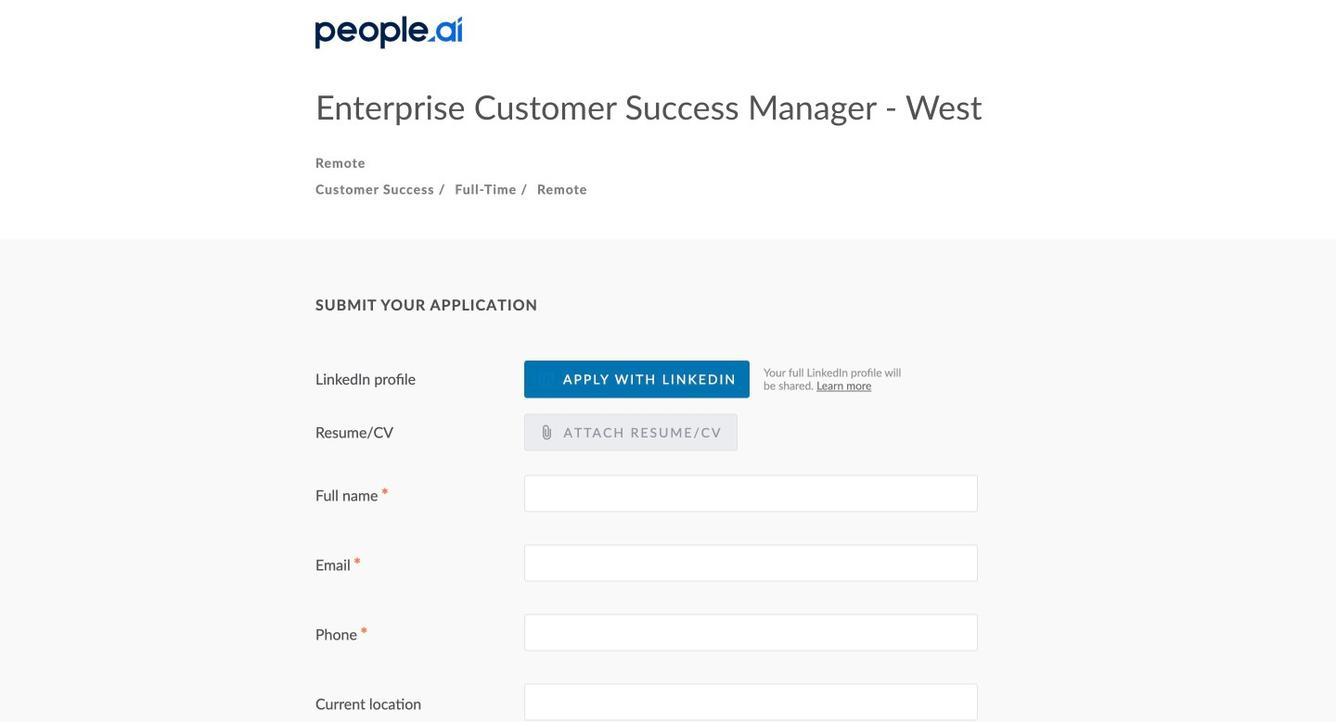 Task type: locate. For each thing, give the bounding box(es) containing it.
people.ai logo image
[[315, 16, 462, 49]]

None text field
[[524, 615, 978, 652]]

None email field
[[524, 545, 978, 582]]

None text field
[[524, 476, 978, 513], [524, 685, 978, 722], [524, 476, 978, 513], [524, 685, 978, 722]]

paperclip image
[[539, 425, 554, 440]]



Task type: vqa. For each thing, say whether or not it's contained in the screenshot.
text box
yes



